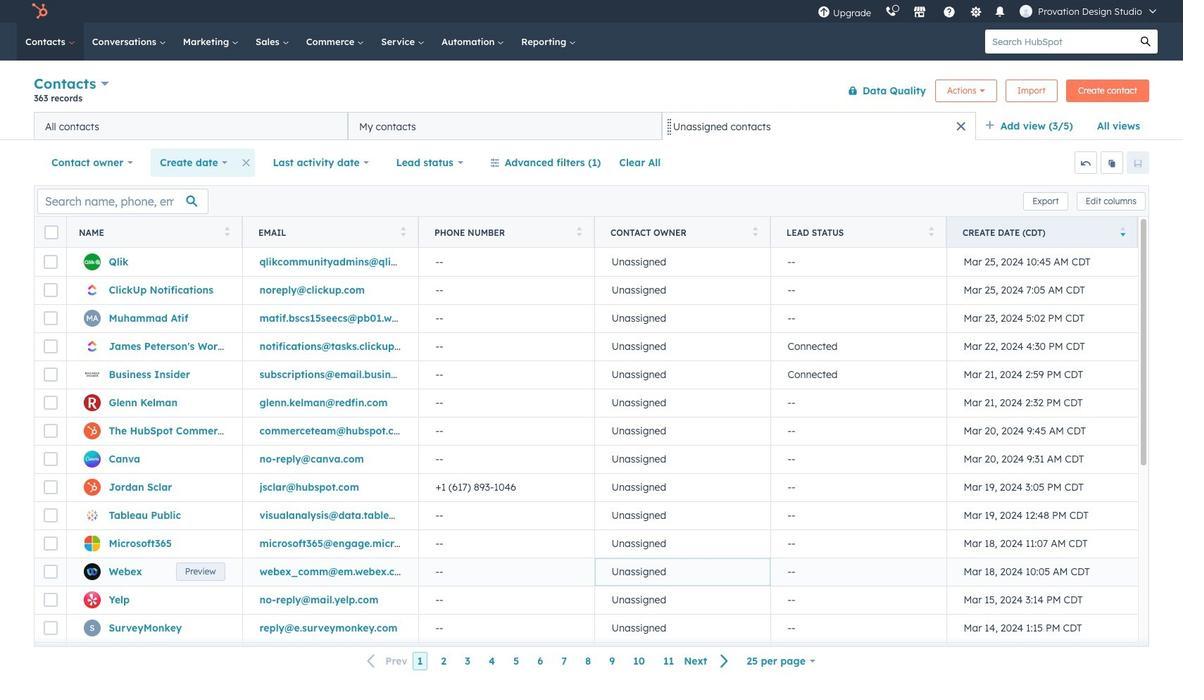 Task type: locate. For each thing, give the bounding box(es) containing it.
press to sort. element
[[224, 226, 230, 238], [400, 226, 406, 238], [576, 226, 582, 238], [752, 226, 758, 238], [929, 226, 934, 238]]

james peterson image
[[1020, 5, 1032, 18]]

4 press to sort. element from the left
[[752, 226, 758, 238]]

pagination navigation
[[359, 652, 738, 671]]

1 press to sort. image from the left
[[224, 226, 230, 236]]

3 press to sort. element from the left
[[576, 226, 582, 238]]

menu
[[811, 0, 1166, 23]]

banner
[[34, 72, 1149, 112]]

press to sort. image
[[224, 226, 230, 236], [576, 226, 582, 236], [752, 226, 758, 236], [929, 226, 934, 236]]

2 press to sort. image from the left
[[576, 226, 582, 236]]

press to sort. image
[[400, 226, 406, 236]]

3 press to sort. image from the left
[[752, 226, 758, 236]]

4 press to sort. image from the left
[[929, 226, 934, 236]]

press to sort. image for 3rd "press to sort." element from the left
[[576, 226, 582, 236]]



Task type: vqa. For each thing, say whether or not it's contained in the screenshot.
Search Name, Phone, Email Addresses, Or Company Search Box
yes



Task type: describe. For each thing, give the bounding box(es) containing it.
press to sort. image for 1st "press to sort." element
[[224, 226, 230, 236]]

Search HubSpot search field
[[985, 30, 1134, 54]]

marketplaces image
[[913, 6, 926, 19]]

press to sort. image for 4th "press to sort." element from the left
[[752, 226, 758, 236]]

1 press to sort. element from the left
[[224, 226, 230, 238]]

5 press to sort. element from the left
[[929, 226, 934, 238]]

press to sort. image for 5th "press to sort." element from the left
[[929, 226, 934, 236]]

descending sort. press to sort ascending. element
[[1120, 226, 1125, 238]]

Search name, phone, email addresses, or company search field
[[37, 188, 208, 214]]

descending sort. press to sort ascending. image
[[1120, 226, 1125, 236]]

2 press to sort. element from the left
[[400, 226, 406, 238]]



